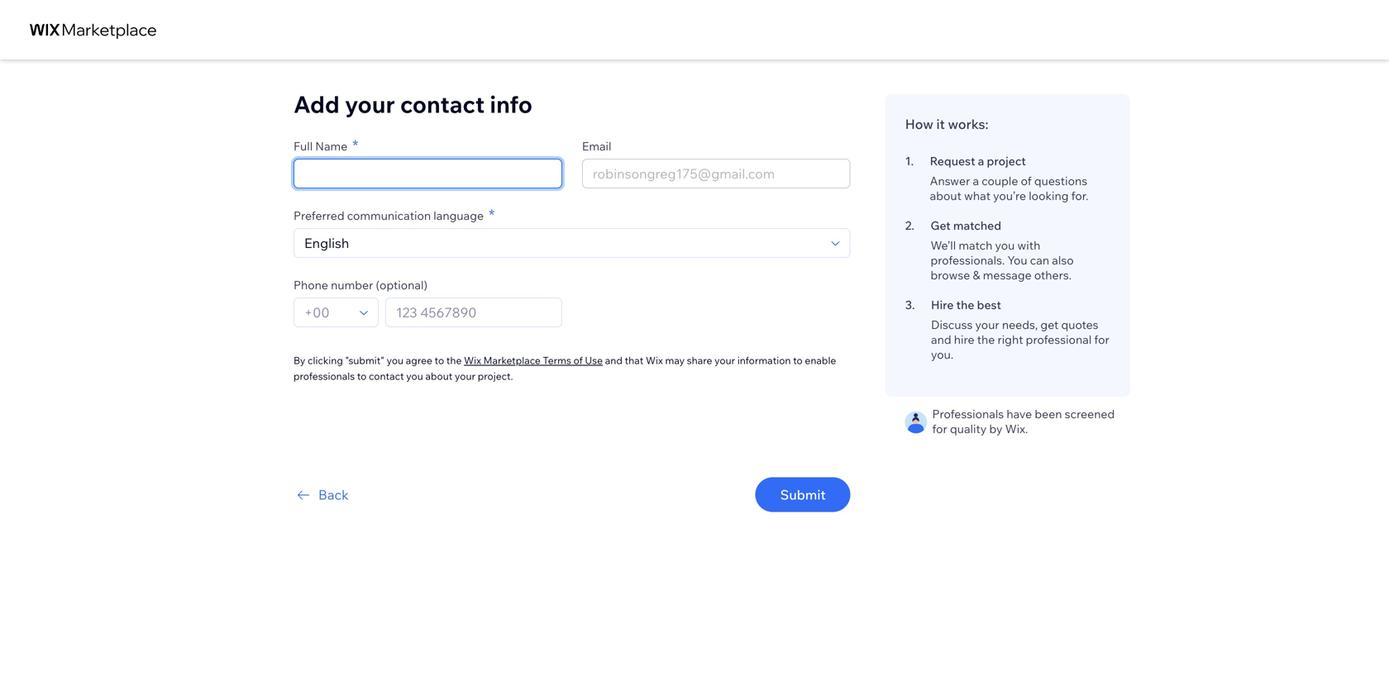Task type: vqa. For each thing, say whether or not it's contained in the screenshot.
you in and that Wix may share your information to enable professionals to contact you about your project.
yes



Task type: describe. For each thing, give the bounding box(es) containing it.
right
[[998, 333, 1024, 347]]

others.
[[1035, 268, 1072, 282]]

and inside hire the best discuss your needs, get quotes and hire the right professional for you.
[[931, 333, 952, 347]]

1 horizontal spatial *
[[489, 206, 495, 224]]

best
[[977, 298, 1002, 312]]

info
[[490, 90, 533, 119]]

use
[[585, 354, 603, 367]]

back button
[[294, 485, 349, 505]]

professionals
[[294, 370, 355, 383]]

project
[[987, 154, 1026, 168]]

matched
[[954, 218, 1002, 233]]

information
[[738, 354, 791, 367]]

add
[[294, 90, 340, 119]]

1 vertical spatial a
[[973, 174, 980, 188]]

professionals have been screened for quality by wix.
[[933, 407, 1115, 436]]

. for 2
[[912, 218, 915, 233]]

email
[[582, 139, 612, 153]]

hire
[[931, 298, 954, 312]]

match
[[959, 238, 993, 253]]

about inside and that wix may share your information to enable professionals to contact you about your project.
[[426, 370, 453, 383]]

number
[[331, 278, 373, 292]]

get
[[931, 218, 951, 233]]

you
[[1008, 253, 1028, 268]]

quotes
[[1062, 318, 1099, 332]]

get matched we'll match you with professionals. you can also browse & message others.
[[931, 218, 1074, 282]]

language
[[434, 208, 484, 223]]

discuss
[[931, 318, 973, 332]]

request
[[930, 154, 976, 168]]

needs,
[[1002, 318, 1038, 332]]

message
[[983, 268, 1032, 282]]

. for 1
[[911, 154, 914, 168]]

answer
[[930, 174, 971, 188]]

been
[[1035, 407, 1063, 421]]

professionals.
[[931, 253, 1005, 268]]

your down by clicking "submit" you agree to the wix marketplace terms of use
[[455, 370, 476, 383]]

0 horizontal spatial to
[[357, 370, 367, 383]]

with
[[1018, 238, 1041, 253]]

0 vertical spatial a
[[978, 154, 985, 168]]

2 horizontal spatial to
[[793, 354, 803, 367]]

your inside hire the best discuss your needs, get quotes and hire the right professional for you.
[[976, 318, 1000, 332]]

Full Name field
[[299, 160, 557, 188]]

that
[[625, 354, 644, 367]]

wix marketplace terms of use link
[[464, 353, 603, 368]]

you inside and that wix may share your information to enable professionals to contact you about your project.
[[406, 370, 423, 383]]

full name *
[[294, 136, 359, 155]]

may
[[665, 354, 685, 367]]

0 vertical spatial contact
[[400, 90, 485, 119]]

how
[[906, 116, 934, 132]]

1
[[906, 154, 911, 168]]

request a project answer a couple of questions about what you're looking for.
[[930, 154, 1089, 203]]

project.
[[478, 370, 513, 383]]

how it works:
[[906, 116, 989, 132]]

wix inside and that wix may share your information to enable professionals to contact you about your project.
[[646, 354, 663, 367]]

marketplace
[[484, 354, 541, 367]]

get
[[1041, 318, 1059, 332]]

2 vertical spatial the
[[447, 354, 462, 367]]

phone number (optional)
[[294, 278, 428, 292]]

submit button
[[756, 478, 851, 512]]

and inside and that wix may share your information to enable professionals to contact you about your project.
[[605, 354, 623, 367]]

looking
[[1029, 189, 1069, 203]]

also
[[1052, 253, 1074, 268]]



Task type: locate. For each thing, give the bounding box(es) containing it.
communication
[[347, 208, 431, 223]]

. for 3
[[912, 298, 915, 312]]

0 vertical spatial and
[[931, 333, 952, 347]]

0 horizontal spatial and
[[605, 354, 623, 367]]

2 horizontal spatial you
[[996, 238, 1015, 253]]

0 vertical spatial about
[[930, 189, 962, 203]]

&
[[973, 268, 981, 282]]

you.
[[931, 347, 954, 362]]

your down the best
[[976, 318, 1000, 332]]

wix right that
[[646, 354, 663, 367]]

1 vertical spatial for
[[933, 422, 948, 436]]

of up you're
[[1021, 174, 1032, 188]]

to
[[435, 354, 444, 367], [793, 354, 803, 367], [357, 370, 367, 383]]

preferred
[[294, 208, 345, 223]]

0 vertical spatial the
[[957, 298, 975, 312]]

hire
[[954, 333, 975, 347]]

. left "hire"
[[912, 298, 915, 312]]

the right hire
[[977, 333, 995, 347]]

and
[[931, 333, 952, 347], [605, 354, 623, 367]]

the right agree
[[447, 354, 462, 367]]

0 horizontal spatial of
[[574, 354, 583, 367]]

0 horizontal spatial about
[[426, 370, 453, 383]]

the
[[957, 298, 975, 312], [977, 333, 995, 347], [447, 354, 462, 367]]

questions
[[1035, 174, 1088, 188]]

for inside hire the best discuss your needs, get quotes and hire the right professional for you.
[[1095, 333, 1110, 347]]

for
[[1095, 333, 1110, 347], [933, 422, 948, 436]]

quality
[[950, 422, 987, 436]]

for down quotes
[[1095, 333, 1110, 347]]

a left project
[[978, 154, 985, 168]]

0 horizontal spatial phone number (optional) field
[[299, 299, 355, 327]]

0 vertical spatial for
[[1095, 333, 1110, 347]]

agree
[[406, 354, 433, 367]]

of inside 'request a project answer a couple of questions about what you're looking for.'
[[1021, 174, 1032, 188]]

and right 'use'
[[605, 354, 623, 367]]

have
[[1007, 407, 1033, 421]]

0 vertical spatial *
[[353, 136, 359, 155]]

Preferred communication language field
[[299, 229, 827, 257]]

of
[[1021, 174, 1032, 188], [574, 354, 583, 367]]

phone
[[294, 278, 328, 292]]

1 vertical spatial the
[[977, 333, 995, 347]]

1 horizontal spatial the
[[957, 298, 975, 312]]

contact left info
[[400, 90, 485, 119]]

you're
[[994, 189, 1027, 203]]

can
[[1030, 253, 1050, 268]]

2 vertical spatial you
[[406, 370, 423, 383]]

name
[[315, 139, 348, 153]]

.
[[911, 154, 914, 168], [912, 218, 915, 233], [912, 298, 915, 312]]

1 horizontal spatial to
[[435, 354, 444, 367]]

professional
[[1026, 333, 1092, 347]]

1 vertical spatial and
[[605, 354, 623, 367]]

2
[[906, 218, 912, 233]]

you inside get matched we'll match you with professionals. you can also browse & message others.
[[996, 238, 1015, 253]]

0 horizontal spatial you
[[387, 354, 404, 367]]

. down how
[[911, 154, 914, 168]]

for.
[[1072, 189, 1089, 203]]

professionals
[[933, 407, 1004, 421]]

about
[[930, 189, 962, 203], [426, 370, 453, 383]]

enable
[[805, 354, 837, 367]]

1 horizontal spatial about
[[930, 189, 962, 203]]

1 vertical spatial *
[[489, 206, 495, 224]]

we'll
[[931, 238, 956, 253]]

1 wix from the left
[[464, 354, 481, 367]]

0 horizontal spatial wix
[[464, 354, 481, 367]]

it
[[937, 116, 945, 132]]

"submit"
[[345, 354, 385, 367]]

screened
[[1065, 407, 1115, 421]]

1 horizontal spatial you
[[406, 370, 423, 383]]

0 horizontal spatial *
[[353, 136, 359, 155]]

2 .
[[906, 218, 915, 233]]

0 vertical spatial of
[[1021, 174, 1032, 188]]

* right name
[[353, 136, 359, 155]]

couple
[[982, 174, 1019, 188]]

wix
[[464, 354, 481, 367], [646, 354, 663, 367]]

terms
[[543, 354, 572, 367]]

for inside professionals have been screened for quality by wix.
[[933, 422, 948, 436]]

share
[[687, 354, 713, 367]]

your
[[345, 90, 395, 119], [976, 318, 1000, 332], [715, 354, 735, 367], [455, 370, 476, 383]]

phone number (optional) field up by clicking "submit" you agree to the wix marketplace terms of use
[[391, 299, 557, 327]]

your right share
[[715, 354, 735, 367]]

and that wix may share your information to enable professionals to contact you about your project.
[[294, 354, 837, 383]]

to right agree
[[435, 354, 444, 367]]

1 horizontal spatial and
[[931, 333, 952, 347]]

1 horizontal spatial wix
[[646, 354, 663, 367]]

2 vertical spatial .
[[912, 298, 915, 312]]

* right language
[[489, 206, 495, 224]]

a up what
[[973, 174, 980, 188]]

contact
[[400, 90, 485, 119], [369, 370, 404, 383]]

1 vertical spatial of
[[574, 354, 583, 367]]

what
[[965, 189, 991, 203]]

the right "hire"
[[957, 298, 975, 312]]

2 horizontal spatial the
[[977, 333, 995, 347]]

contact down "submit"
[[369, 370, 404, 383]]

add your contact info
[[294, 90, 533, 119]]

and up you.
[[931, 333, 952, 347]]

1 vertical spatial contact
[[369, 370, 404, 383]]

wix up project. on the left bottom of page
[[464, 354, 481, 367]]

phone number (optional) field down phone
[[299, 299, 355, 327]]

2 phone number (optional) field from the left
[[391, 299, 557, 327]]

1 .
[[906, 154, 914, 168]]

2 wix from the left
[[646, 354, 663, 367]]

Email field
[[588, 160, 845, 188]]

by
[[294, 354, 306, 367]]

3 .
[[906, 298, 915, 312]]

of left 'use'
[[574, 354, 583, 367]]

. left get
[[912, 218, 915, 233]]

1 horizontal spatial phone number (optional) field
[[391, 299, 557, 327]]

preferred communication language *
[[294, 206, 495, 224]]

0 horizontal spatial for
[[933, 422, 948, 436]]

about down by clicking "submit" you agree to the wix marketplace terms of use
[[426, 370, 453, 383]]

you
[[996, 238, 1015, 253], [387, 354, 404, 367], [406, 370, 423, 383]]

(optional)
[[376, 278, 428, 292]]

full
[[294, 139, 313, 153]]

contact inside and that wix may share your information to enable professionals to contact you about your project.
[[369, 370, 404, 383]]

0 vertical spatial .
[[911, 154, 914, 168]]

clicking
[[308, 354, 343, 367]]

to down "submit"
[[357, 370, 367, 383]]

about inside 'request a project answer a couple of questions about what you're looking for.'
[[930, 189, 962, 203]]

1 horizontal spatial of
[[1021, 174, 1032, 188]]

hire the best discuss your needs, get quotes and hire the right professional for you.
[[931, 298, 1110, 362]]

by
[[990, 422, 1003, 436]]

you left agree
[[387, 354, 404, 367]]

1 phone number (optional) field from the left
[[299, 299, 355, 327]]

wix.
[[1006, 422, 1029, 436]]

0 vertical spatial you
[[996, 238, 1015, 253]]

you up you at the top right of the page
[[996, 238, 1015, 253]]

Phone number (optional) field
[[299, 299, 355, 327], [391, 299, 557, 327]]

1 horizontal spatial for
[[1095, 333, 1110, 347]]

works:
[[948, 116, 989, 132]]

to left enable
[[793, 354, 803, 367]]

submit
[[781, 487, 826, 503]]

about down answer
[[930, 189, 962, 203]]

you down agree
[[406, 370, 423, 383]]

for left quality
[[933, 422, 948, 436]]

a
[[978, 154, 985, 168], [973, 174, 980, 188]]

0 horizontal spatial the
[[447, 354, 462, 367]]

back
[[318, 487, 349, 503]]

1 vertical spatial about
[[426, 370, 453, 383]]

1 vertical spatial you
[[387, 354, 404, 367]]

browse
[[931, 268, 971, 282]]

1 vertical spatial .
[[912, 218, 915, 233]]

by clicking "submit" you agree to the wix marketplace terms of use
[[294, 354, 603, 367]]

your right the add
[[345, 90, 395, 119]]

3
[[906, 298, 912, 312]]



